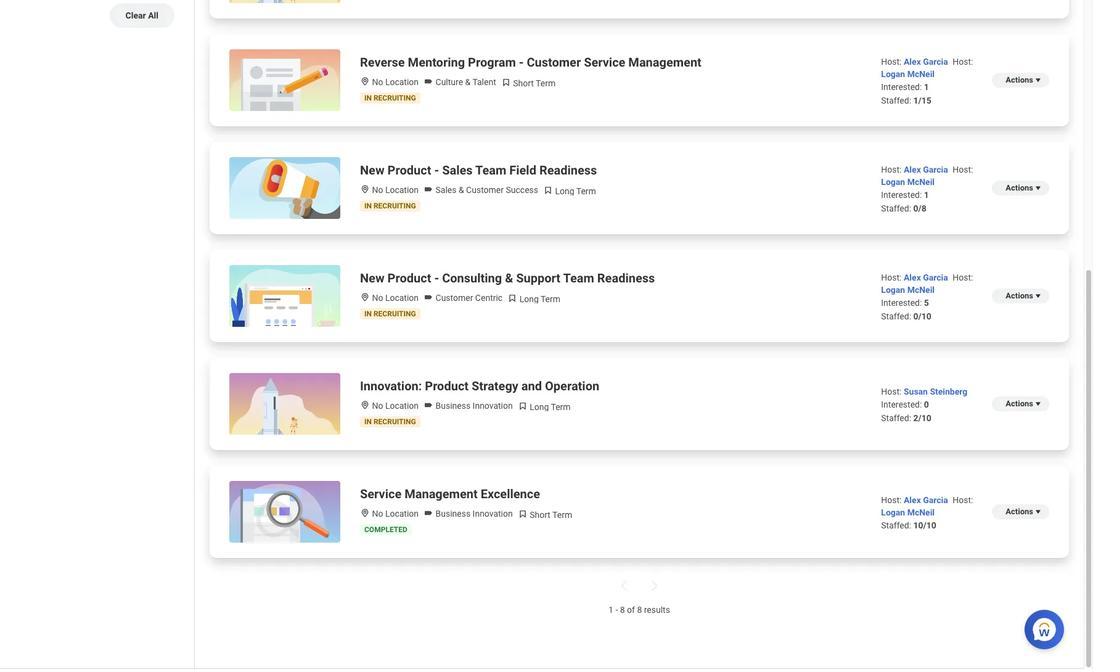 Task type: locate. For each thing, give the bounding box(es) containing it.
recruiting for reverse mentoring program - customer service management
[[374, 94, 416, 102]]

alex up 0/8
[[904, 165, 921, 175]]

5 no from the top
[[372, 509, 383, 519]]

tag image down 'service management excellence'
[[424, 508, 434, 518]]

1 tag image from the top
[[424, 184, 434, 194]]

recruiting for innovation: product strategy and operation
[[374, 417, 416, 426]]

0 vertical spatial readiness
[[540, 163, 597, 178]]

1 media mylearning image from the top
[[518, 401, 528, 411]]

alex garcia button up 1/15 in the right top of the page
[[904, 57, 950, 67]]

alex garcia button
[[904, 57, 950, 67], [904, 165, 950, 175], [904, 273, 950, 282], [904, 495, 950, 505]]

logan inside host: alex garcia host: logan mcneil interested: 5 staffed: 0/10
[[881, 285, 905, 295]]

garcia up 5
[[923, 273, 948, 282]]

8
[[620, 605, 625, 615], [637, 605, 642, 615]]

mcneil inside "host: alex garcia host: logan mcneil staffed: 10/10"
[[908, 508, 935, 517]]

long right success
[[555, 186, 574, 196]]

2 vertical spatial caret down image
[[1034, 291, 1043, 301]]

mcneil up 1/15 in the right top of the page
[[908, 69, 935, 79]]

in for new product - sales team field readiness
[[364, 202, 372, 210]]

location image down reverse
[[360, 76, 370, 86]]

0 horizontal spatial 8
[[620, 605, 625, 615]]

garcia inside host: alex garcia host: logan mcneil interested: 1 staffed: 0/8
[[923, 165, 948, 175]]

5 location from the top
[[385, 509, 419, 519]]

alex garcia button for team
[[904, 273, 950, 282]]

staffed: inside host: alex garcia host: logan mcneil interested: 5 staffed: 0/10
[[881, 311, 911, 321]]

short term down reverse mentoring program - customer service management
[[511, 78, 556, 88]]

2 location image from the top
[[360, 292, 370, 302]]

0 vertical spatial short term
[[511, 78, 556, 88]]

team up sales & customer success
[[475, 163, 506, 178]]

1 vertical spatial caret down image
[[1034, 183, 1043, 193]]

alex up 1/15 in the right top of the page
[[904, 57, 921, 67]]

1 mcneil from the top
[[908, 69, 935, 79]]

1 staffed: from the top
[[881, 96, 911, 105]]

- right program
[[519, 55, 524, 70]]

3 no location from the top
[[370, 293, 419, 303]]

3 in from the top
[[364, 310, 372, 318]]

clear
[[126, 11, 146, 20]]

- up sales & customer success
[[434, 163, 439, 178]]

1 vertical spatial product
[[388, 271, 431, 286]]

3 actions button from the top
[[992, 289, 1050, 303]]

0 vertical spatial business
[[436, 401, 471, 411]]

1 up 0/8
[[924, 190, 929, 200]]

long term down support
[[517, 294, 561, 304]]

garcia up 0/8
[[923, 165, 948, 175]]

interested:
[[881, 82, 922, 92], [881, 190, 922, 200], [881, 298, 922, 308], [881, 400, 922, 409]]

1 horizontal spatial 8
[[637, 605, 642, 615]]

2 vertical spatial product
[[425, 379, 469, 393]]

location for new product - sales team field readiness
[[385, 185, 419, 195]]

staffed: left "10/10"
[[881, 520, 911, 530]]

new product - consulting & support team readiness
[[360, 271, 655, 286]]

actions button
[[992, 397, 1050, 411], [992, 504, 1050, 519]]

innovation for strategy
[[473, 401, 513, 411]]

1 inside host: alex garcia host: logan mcneil interested: 1 staffed: 1/15
[[924, 82, 929, 92]]

clear all button
[[110, 3, 175, 28]]

0 vertical spatial team
[[475, 163, 506, 178]]

mcneil inside host: alex garcia host: logan mcneil interested: 1 staffed: 0/8
[[908, 177, 935, 187]]

2 vertical spatial long term
[[528, 402, 571, 412]]

8 right of on the bottom right
[[637, 605, 642, 615]]

logan mcneil button up 5
[[881, 285, 935, 295]]

innovation down excellence
[[473, 509, 513, 519]]

staffed: left 1/15 in the right top of the page
[[881, 96, 911, 105]]

garcia inside host: alex garcia host: logan mcneil interested: 5 staffed: 0/10
[[923, 273, 948, 282]]

actions button
[[992, 73, 1050, 88], [992, 181, 1050, 195], [992, 289, 1050, 303]]

service management excellence
[[360, 487, 540, 501]]

business innovation down innovation: product strategy and operation link
[[434, 401, 513, 411]]

2 vertical spatial location image
[[360, 400, 370, 410]]

susan steinberg button
[[904, 387, 968, 397]]

2 actions button from the top
[[992, 504, 1050, 519]]

1 in recruiting from the top
[[364, 94, 416, 102]]

customer
[[527, 55, 581, 70], [466, 185, 504, 195], [436, 293, 473, 303]]

mcneil for new product - consulting & support team readiness
[[908, 285, 935, 295]]

1 horizontal spatial team
[[563, 271, 594, 286]]

product for and
[[425, 379, 469, 393]]

2 vertical spatial customer
[[436, 293, 473, 303]]

staffed: for new product - consulting & support team readiness
[[881, 311, 911, 321]]

3 garcia from the top
[[923, 273, 948, 282]]

mcneil up "10/10"
[[908, 508, 935, 517]]

media mylearning image right "talent"
[[501, 78, 511, 88]]

mcneil inside host: alex garcia host: logan mcneil interested: 1 staffed: 1/15
[[908, 69, 935, 79]]

interested: for new product - sales team field readiness
[[881, 190, 922, 200]]

logan mcneil button up "10/10"
[[881, 508, 935, 517]]

1 actions button from the top
[[992, 397, 1050, 411]]

1 vertical spatial actions button
[[992, 504, 1050, 519]]

chevron right image
[[647, 578, 662, 593]]

in for reverse mentoring program - customer service management
[[364, 94, 372, 102]]

8 left of on the bottom right
[[620, 605, 625, 615]]

2 vertical spatial media mylearning image
[[508, 294, 517, 303]]

0 vertical spatial management
[[629, 55, 702, 70]]

& down new product - sales team field readiness link
[[459, 185, 464, 195]]

2 actions button from the top
[[992, 181, 1050, 195]]

in
[[364, 94, 372, 102], [364, 202, 372, 210], [364, 310, 372, 318], [364, 417, 372, 426]]

2 no from the top
[[372, 185, 383, 195]]

location image
[[360, 184, 370, 194], [360, 292, 370, 302], [360, 400, 370, 410]]

1 vertical spatial new
[[360, 271, 385, 286]]

mcneil inside host: alex garcia host: logan mcneil interested: 5 staffed: 0/10
[[908, 285, 935, 295]]

excellence
[[481, 487, 540, 501]]

readiness
[[540, 163, 597, 178], [597, 271, 655, 286]]

- left consulting
[[434, 271, 439, 286]]

3 alex garcia button from the top
[[904, 273, 950, 282]]

1 vertical spatial actions button
[[992, 181, 1050, 195]]

2 logan mcneil button from the top
[[881, 177, 935, 187]]

5 no location from the top
[[370, 509, 419, 519]]

1 vertical spatial 1
[[924, 190, 929, 200]]

mcneil
[[908, 69, 935, 79], [908, 177, 935, 187], [908, 285, 935, 295], [908, 508, 935, 517]]

1 no from the top
[[372, 77, 383, 87]]

actions for team
[[1006, 291, 1034, 300]]

1 vertical spatial long term
[[517, 294, 561, 304]]

3 interested: from the top
[[881, 298, 922, 308]]

product for consulting
[[388, 271, 431, 286]]

logan mcneil button up 1/15 in the right top of the page
[[881, 69, 935, 79]]

0 vertical spatial media mylearning image
[[518, 401, 528, 411]]

service inside "link"
[[360, 487, 402, 501]]

interested: inside host: alex garcia host: logan mcneil interested: 5 staffed: 0/10
[[881, 298, 922, 308]]

0 vertical spatial &
[[465, 77, 471, 87]]

business down the service management excellence "link"
[[436, 509, 471, 519]]

4 tag image from the top
[[424, 508, 434, 518]]

new
[[360, 163, 385, 178], [360, 271, 385, 286]]

tag image for sales
[[424, 184, 434, 194]]

logan mcneil button up 0/8
[[881, 177, 935, 187]]

4 recruiting from the top
[[374, 417, 416, 426]]

media mylearning image for strategy
[[518, 401, 528, 411]]

1 location image from the top
[[360, 76, 370, 86]]

0 vertical spatial sales
[[442, 163, 473, 178]]

1 location from the top
[[385, 77, 419, 87]]

3 location image from the top
[[360, 400, 370, 410]]

interested: down the susan at the bottom of page
[[881, 400, 922, 409]]

caret down image for new product - sales team field readiness
[[1034, 183, 1043, 193]]

2 vertical spatial actions button
[[992, 289, 1050, 303]]

0 vertical spatial business innovation
[[434, 401, 513, 411]]

4 in from the top
[[364, 417, 372, 426]]

3 tag image from the top
[[424, 400, 434, 410]]

short term
[[511, 78, 556, 88], [528, 510, 572, 520]]

garcia for reverse mentoring program - customer service management
[[923, 57, 948, 67]]

1 actions button from the top
[[992, 73, 1050, 88]]

1 up 1/15 in the right top of the page
[[924, 82, 929, 92]]

caret down image
[[1034, 399, 1043, 409], [1034, 507, 1043, 517]]

0 vertical spatial actions button
[[992, 73, 1050, 88]]

alex up "10/10"
[[904, 495, 921, 505]]

0 vertical spatial service
[[584, 55, 626, 70]]

reverse mentoring program - customer service management link
[[360, 54, 702, 71]]

0 vertical spatial short
[[513, 78, 534, 88]]

1 vertical spatial media mylearning image
[[518, 509, 528, 519]]

alex up '0/10' in the right top of the page
[[904, 273, 921, 282]]

0 vertical spatial media mylearning image
[[501, 78, 511, 88]]

2 caret down image from the top
[[1034, 183, 1043, 193]]

media mylearning image for excellence
[[518, 509, 528, 519]]

long term
[[553, 186, 596, 196], [517, 294, 561, 304], [528, 402, 571, 412]]

2 mcneil from the top
[[908, 177, 935, 187]]

alex for new product - sales team field readiness
[[904, 165, 921, 175]]

sales up sales & customer success
[[442, 163, 473, 178]]

2 in from the top
[[364, 202, 372, 210]]

1 vertical spatial business innovation
[[434, 509, 513, 519]]

host: alex garcia host: logan mcneil interested: 5 staffed: 0/10
[[881, 273, 973, 321]]

2 staffed: from the top
[[881, 204, 911, 213]]

2 garcia from the top
[[923, 165, 948, 175]]

and
[[522, 379, 542, 393]]

in recruiting
[[364, 94, 416, 102], [364, 202, 416, 210], [364, 310, 416, 318], [364, 417, 416, 426]]

in recruiting for reverse mentoring program - customer service management
[[364, 94, 416, 102]]

logan
[[881, 69, 905, 79], [881, 177, 905, 187], [881, 285, 905, 295], [881, 508, 905, 517]]

location for service management excellence
[[385, 509, 419, 519]]

mcneil for reverse mentoring program - customer service management
[[908, 69, 935, 79]]

1 vertical spatial short
[[530, 510, 551, 520]]

garcia inside host: alex garcia host: logan mcneil interested: 1 staffed: 1/15
[[923, 57, 948, 67]]

long for field
[[555, 186, 574, 196]]

long
[[555, 186, 574, 196], [520, 294, 539, 304], [530, 402, 549, 412]]

tag image left centric
[[424, 292, 434, 302]]

1 caret down image from the top
[[1034, 399, 1043, 409]]

logan inside host: alex garcia host: logan mcneil interested: 1 staffed: 0/8
[[881, 177, 905, 187]]

garcia
[[923, 57, 948, 67], [923, 165, 948, 175], [923, 273, 948, 282], [923, 495, 948, 505]]

2 innovation from the top
[[473, 509, 513, 519]]

chevron left image
[[617, 578, 632, 593]]

no
[[372, 77, 383, 87], [372, 185, 383, 195], [372, 293, 383, 303], [372, 401, 383, 411], [372, 509, 383, 519]]

interested: up '0/10' in the right top of the page
[[881, 298, 922, 308]]

4 no from the top
[[372, 401, 383, 411]]

& left support
[[505, 271, 513, 286]]

0 vertical spatial caret down image
[[1034, 399, 1043, 409]]

3 in recruiting from the top
[[364, 310, 416, 318]]

strategy
[[472, 379, 519, 393]]

customer centric
[[434, 293, 503, 303]]

4 staffed: from the top
[[881, 413, 911, 423]]

logan mcneil button
[[881, 69, 935, 79], [881, 177, 935, 187], [881, 285, 935, 295], [881, 508, 935, 517]]

long for support
[[520, 294, 539, 304]]

4 mcneil from the top
[[908, 508, 935, 517]]

business innovation for management
[[434, 509, 513, 519]]

product
[[388, 163, 431, 178], [388, 271, 431, 286], [425, 379, 469, 393]]

media mylearning image
[[518, 401, 528, 411], [518, 509, 528, 519]]

new for new product - sales team field readiness
[[360, 163, 385, 178]]

1 garcia from the top
[[923, 57, 948, 67]]

no for innovation: product strategy and operation
[[372, 401, 383, 411]]

mcneil up 0/8
[[908, 177, 935, 187]]

host: alex garcia host: logan mcneil staffed: 10/10
[[881, 495, 973, 530]]

2 alex from the top
[[904, 165, 921, 175]]

tag image for and
[[424, 400, 434, 410]]

1 recruiting from the top
[[374, 94, 416, 102]]

location image
[[360, 76, 370, 86], [360, 508, 370, 518]]

sales
[[442, 163, 473, 178], [436, 185, 457, 195]]

2 interested: from the top
[[881, 190, 922, 200]]

interested: inside host: alex garcia host: logan mcneil interested: 1 staffed: 0/8
[[881, 190, 922, 200]]

3 no from the top
[[372, 293, 383, 303]]

staffed: left 2/10 on the bottom right of page
[[881, 413, 911, 423]]

0/10
[[914, 311, 932, 321]]

0 vertical spatial product
[[388, 163, 431, 178]]

1 horizontal spatial &
[[465, 77, 471, 87]]

innovation for excellence
[[473, 509, 513, 519]]

3 mcneil from the top
[[908, 285, 935, 295]]

0 vertical spatial long
[[555, 186, 574, 196]]

clear all
[[126, 11, 158, 20]]

1 no location from the top
[[370, 77, 419, 87]]

tag image down new product - sales team field readiness link
[[424, 184, 434, 194]]

short for program
[[513, 78, 534, 88]]

1 vertical spatial service
[[360, 487, 402, 501]]

4 location from the top
[[385, 401, 419, 411]]

location image for new product - sales team field readiness
[[360, 184, 370, 194]]

0 vertical spatial customer
[[527, 55, 581, 70]]

1 business innovation from the top
[[434, 401, 513, 411]]

2 caret down image from the top
[[1034, 507, 1043, 517]]

1 horizontal spatial management
[[629, 55, 702, 70]]

1 left of on the bottom right
[[609, 605, 614, 615]]

staffed: left 0/8
[[881, 204, 911, 213]]

logan inside "host: alex garcia host: logan mcneil staffed: 10/10"
[[881, 508, 905, 517]]

alex garcia button up "10/10"
[[904, 495, 950, 505]]

short
[[513, 78, 534, 88], [530, 510, 551, 520]]

alex inside host: alex garcia host: logan mcneil interested: 5 staffed: 0/10
[[904, 273, 921, 282]]

0 vertical spatial long term
[[553, 186, 596, 196]]

1 alex from the top
[[904, 57, 921, 67]]

sales down new product - sales team field readiness link
[[436, 185, 457, 195]]

1 vertical spatial location image
[[360, 292, 370, 302]]

team right support
[[563, 271, 594, 286]]

business
[[436, 401, 471, 411], [436, 509, 471, 519]]

short down excellence
[[530, 510, 551, 520]]

1 logan mcneil button from the top
[[881, 69, 935, 79]]

alex
[[904, 57, 921, 67], [904, 165, 921, 175], [904, 273, 921, 282], [904, 495, 921, 505]]

staffed: inside host: susan steinberg interested: 0 staffed: 2/10
[[881, 413, 911, 423]]

garcia up "10/10"
[[923, 495, 948, 505]]

media mylearning image down excellence
[[518, 509, 528, 519]]

2 new from the top
[[360, 271, 385, 286]]

long down and
[[530, 402, 549, 412]]

business down innovation: product strategy and operation link
[[436, 401, 471, 411]]

0 vertical spatial location image
[[360, 184, 370, 194]]

1 vertical spatial &
[[459, 185, 464, 195]]

0 horizontal spatial management
[[405, 487, 478, 501]]

1 location image from the top
[[360, 184, 370, 194]]

garcia inside "host: alex garcia host: logan mcneil staffed: 10/10"
[[923, 495, 948, 505]]

4 alex from the top
[[904, 495, 921, 505]]

2 in recruiting from the top
[[364, 202, 416, 210]]

sales & customer success
[[434, 185, 538, 195]]

1 alex garcia button from the top
[[904, 57, 950, 67]]

recruiting
[[374, 94, 416, 102], [374, 202, 416, 210], [374, 310, 416, 318], [374, 417, 416, 426]]

3 recruiting from the top
[[374, 310, 416, 318]]

no for new product - consulting & support team readiness
[[372, 293, 383, 303]]

alex inside host: alex garcia host: logan mcneil interested: 1 staffed: 0/8
[[904, 165, 921, 175]]

2 no location from the top
[[370, 185, 419, 195]]

susan
[[904, 387, 928, 397]]

list
[[195, 0, 1084, 668]]

caret down image for service management excellence
[[1034, 507, 1043, 517]]

2 8 from the left
[[637, 605, 642, 615]]

staffed:
[[881, 96, 911, 105], [881, 204, 911, 213], [881, 311, 911, 321], [881, 413, 911, 423], [881, 520, 911, 530]]

1 logan from the top
[[881, 69, 905, 79]]

2 recruiting from the top
[[374, 202, 416, 210]]

team
[[475, 163, 506, 178], [563, 271, 594, 286]]

1 vertical spatial management
[[405, 487, 478, 501]]

&
[[465, 77, 471, 87], [459, 185, 464, 195], [505, 271, 513, 286]]

business innovation
[[434, 401, 513, 411], [434, 509, 513, 519]]

recruiting for new product - consulting & support team readiness
[[374, 310, 416, 318]]

alex garcia button up 5
[[904, 273, 950, 282]]

1 new from the top
[[360, 163, 385, 178]]

1 in from the top
[[364, 94, 372, 102]]

host: alex garcia host: logan mcneil interested: 1 staffed: 1/15
[[881, 57, 973, 105]]

service management excellence link
[[360, 485, 540, 503]]

2 actions from the top
[[1006, 183, 1034, 192]]

in for innovation: product strategy and operation
[[364, 417, 372, 426]]

1
[[924, 82, 929, 92], [924, 190, 929, 200], [609, 605, 614, 615]]

term for support
[[541, 294, 561, 304]]

0 vertical spatial location image
[[360, 76, 370, 86]]

tag image
[[424, 184, 434, 194], [424, 292, 434, 302], [424, 400, 434, 410], [424, 508, 434, 518]]

no location
[[370, 77, 419, 87], [370, 185, 419, 195], [370, 293, 419, 303], [370, 401, 419, 411], [370, 509, 419, 519]]

logan mcneil button for readiness
[[881, 177, 935, 187]]

alex inside host: alex garcia host: logan mcneil interested: 1 staffed: 1/15
[[904, 57, 921, 67]]

1 interested: from the top
[[881, 82, 922, 92]]

staffed: for reverse mentoring program - customer service management
[[881, 96, 911, 105]]

3 location from the top
[[385, 293, 419, 303]]

2 media mylearning image from the top
[[518, 509, 528, 519]]

2 logan from the top
[[881, 177, 905, 187]]

mcneil up 5
[[908, 285, 935, 295]]

recruiting for new product - sales team field readiness
[[374, 202, 416, 210]]

business innovation down the service management excellence "link"
[[434, 509, 513, 519]]

staffed: left '0/10' in the right top of the page
[[881, 311, 911, 321]]

2 tag image from the top
[[424, 292, 434, 302]]

interested: up 0/8
[[881, 190, 922, 200]]

1 vertical spatial location image
[[360, 508, 370, 518]]

tag image down innovation: product strategy and operation link
[[424, 400, 434, 410]]

logan for reverse mentoring program - customer service management
[[881, 69, 905, 79]]

service
[[584, 55, 626, 70], [360, 487, 402, 501]]

1 innovation from the top
[[473, 401, 513, 411]]

media mylearning image
[[501, 78, 511, 88], [543, 186, 553, 195], [508, 294, 517, 303]]

2 business from the top
[[436, 509, 471, 519]]

garcia for new product - consulting & support team readiness
[[923, 273, 948, 282]]

media mylearning image down new product - consulting & support team readiness
[[508, 294, 517, 303]]

staffed: inside host: alex garcia host: logan mcneil interested: 1 staffed: 0/8
[[881, 204, 911, 213]]

1 vertical spatial innovation
[[473, 509, 513, 519]]

0 vertical spatial innovation
[[473, 401, 513, 411]]

caret down image
[[1034, 75, 1043, 85], [1034, 183, 1043, 193], [1034, 291, 1043, 301]]

garcia for new product - sales team field readiness
[[923, 165, 948, 175]]

1 vertical spatial long
[[520, 294, 539, 304]]

2 vertical spatial &
[[505, 271, 513, 286]]

host:
[[881, 57, 902, 67], [953, 57, 973, 67], [881, 165, 902, 175], [953, 165, 973, 175], [881, 273, 902, 282], [953, 273, 973, 282], [881, 387, 902, 397], [881, 495, 902, 505], [953, 495, 973, 505]]

5 staffed: from the top
[[881, 520, 911, 530]]

interested: inside host: alex garcia host: logan mcneil interested: 1 staffed: 1/15
[[881, 82, 922, 92]]

3 alex from the top
[[904, 273, 921, 282]]

media mylearning image for &
[[508, 294, 517, 303]]

3 actions from the top
[[1006, 291, 1034, 300]]

3 staffed: from the top
[[881, 311, 911, 321]]

1 vertical spatial short term
[[528, 510, 572, 520]]

4 no location from the top
[[370, 401, 419, 411]]

4 in recruiting from the top
[[364, 417, 416, 426]]

short term for program
[[511, 78, 556, 88]]

innovation:
[[360, 379, 422, 393]]

mentoring
[[408, 55, 465, 70]]

4 interested: from the top
[[881, 400, 922, 409]]

0 horizontal spatial service
[[360, 487, 402, 501]]

long term right success
[[553, 186, 596, 196]]

location image up completed
[[360, 508, 370, 518]]

long down support
[[520, 294, 539, 304]]

2 location from the top
[[385, 185, 419, 195]]

short down reverse mentoring program - customer service management
[[513, 78, 534, 88]]

tag image for consulting
[[424, 292, 434, 302]]

staffed: inside host: alex garcia host: logan mcneil interested: 1 staffed: 1/15
[[881, 96, 911, 105]]

0 vertical spatial 1
[[924, 82, 929, 92]]

1 inside host: alex garcia host: logan mcneil interested: 1 staffed: 0/8
[[924, 190, 929, 200]]

0 horizontal spatial &
[[459, 185, 464, 195]]

actions
[[1006, 75, 1034, 84], [1006, 183, 1034, 192], [1006, 291, 1034, 300], [1006, 399, 1034, 408], [1006, 507, 1034, 516]]

location for reverse mentoring program - customer service management
[[385, 77, 419, 87]]

actions button for new product - consulting & support team readiness
[[992, 289, 1050, 303]]

& left "talent"
[[465, 77, 471, 87]]

0 vertical spatial new
[[360, 163, 385, 178]]

business for product
[[436, 401, 471, 411]]

4 garcia from the top
[[923, 495, 948, 505]]

1 actions from the top
[[1006, 75, 1034, 84]]

-
[[519, 55, 524, 70], [434, 163, 439, 178], [434, 271, 439, 286], [616, 605, 618, 615]]

4 logan from the top
[[881, 508, 905, 517]]

1 vertical spatial business
[[436, 509, 471, 519]]

innovation down strategy
[[473, 401, 513, 411]]

2 alex garcia button from the top
[[904, 165, 950, 175]]

& for -
[[459, 185, 464, 195]]

3 logan mcneil button from the top
[[881, 285, 935, 295]]

in recruiting for new product - consulting & support team readiness
[[364, 310, 416, 318]]

management
[[629, 55, 702, 70], [405, 487, 478, 501]]

alex garcia button up 0/8
[[904, 165, 950, 175]]

short term down excellence
[[528, 510, 572, 520]]

3 caret down image from the top
[[1034, 291, 1043, 301]]

long term down and
[[528, 402, 571, 412]]

1 vertical spatial media mylearning image
[[543, 186, 553, 195]]

0 vertical spatial actions button
[[992, 397, 1050, 411]]

1 business from the top
[[436, 401, 471, 411]]

garcia up 1/15 in the right top of the page
[[923, 57, 948, 67]]

2 location image from the top
[[360, 508, 370, 518]]

1 caret down image from the top
[[1034, 75, 1043, 85]]

innovation
[[473, 401, 513, 411], [473, 509, 513, 519]]

2 business innovation from the top
[[434, 509, 513, 519]]

logan inside host: alex garcia host: logan mcneil interested: 1 staffed: 1/15
[[881, 69, 905, 79]]

list containing reverse mentoring program - customer service management
[[195, 0, 1084, 668]]

management inside "link"
[[405, 487, 478, 501]]

0 vertical spatial caret down image
[[1034, 75, 1043, 85]]

no location for innovation: product strategy and operation
[[370, 401, 419, 411]]

3 logan from the top
[[881, 285, 905, 295]]

media mylearning image right success
[[543, 186, 553, 195]]

no location for new product - consulting & support team readiness
[[370, 293, 419, 303]]

location
[[385, 77, 419, 87], [385, 185, 419, 195], [385, 293, 419, 303], [385, 401, 419, 411], [385, 509, 419, 519]]

interested: up 1/15 in the right top of the page
[[881, 82, 922, 92]]

term
[[536, 78, 556, 88], [576, 186, 596, 196], [541, 294, 561, 304], [551, 402, 571, 412], [553, 510, 572, 520]]

media mylearning image down and
[[518, 401, 528, 411]]

1 vertical spatial caret down image
[[1034, 507, 1043, 517]]



Task type: describe. For each thing, give the bounding box(es) containing it.
1 vertical spatial sales
[[436, 185, 457, 195]]

4 logan mcneil button from the top
[[881, 508, 935, 517]]

interested: for new product - consulting & support team readiness
[[881, 298, 922, 308]]

logan mcneil button for management
[[881, 69, 935, 79]]

no location for reverse mentoring program - customer service management
[[370, 77, 419, 87]]

mcneil for new product - sales team field readiness
[[908, 177, 935, 187]]

short term for excellence
[[528, 510, 572, 520]]

location image for service management excellence
[[360, 508, 370, 518]]

steinberg
[[930, 387, 968, 397]]

caret down image for innovation: product strategy and operation
[[1034, 399, 1043, 409]]

actions button for reverse mentoring program - customer service management
[[992, 73, 1050, 88]]

4 alex garcia button from the top
[[904, 495, 950, 505]]

of
[[627, 605, 635, 615]]

term for field
[[576, 186, 596, 196]]

success
[[506, 185, 538, 195]]

logan mcneil button for team
[[881, 285, 935, 295]]

5
[[924, 298, 929, 308]]

field
[[510, 163, 536, 178]]

location image for new product - consulting & support team readiness
[[360, 292, 370, 302]]

2 vertical spatial 1
[[609, 605, 614, 615]]

alex for reverse mentoring program - customer service management
[[904, 57, 921, 67]]

1 vertical spatial team
[[563, 271, 594, 286]]

alex garcia button for management
[[904, 57, 950, 67]]

caret down image for new product - consulting & support team readiness
[[1034, 291, 1043, 301]]

actions for management
[[1006, 75, 1034, 84]]

alex inside "host: alex garcia host: logan mcneil staffed: 10/10"
[[904, 495, 921, 505]]

1/15
[[914, 96, 932, 105]]

new product - sales team field readiness link
[[360, 162, 597, 179]]

location for new product - consulting & support team readiness
[[385, 293, 419, 303]]

culture & talent
[[434, 77, 496, 87]]

0
[[924, 400, 929, 409]]

1 8 from the left
[[620, 605, 625, 615]]

term for service
[[536, 78, 556, 88]]

media mylearning image for customer
[[501, 78, 511, 88]]

talent
[[473, 77, 496, 87]]

all
[[148, 11, 158, 20]]

host: inside host: susan steinberg interested: 0 staffed: 2/10
[[881, 387, 902, 397]]

1 - 8 of 8 results
[[609, 605, 670, 615]]

no location for new product - sales team field readiness
[[370, 185, 419, 195]]

actions for readiness
[[1006, 183, 1034, 192]]

media mylearning image for team
[[543, 186, 553, 195]]

0 horizontal spatial team
[[475, 163, 506, 178]]

reverse
[[360, 55, 405, 70]]

new for new product - consulting & support team readiness
[[360, 271, 385, 286]]

completed
[[364, 525, 407, 534]]

centric
[[475, 293, 503, 303]]

host: alex garcia host: logan mcneil interested: 1 staffed: 0/8
[[881, 165, 973, 213]]

2 horizontal spatial &
[[505, 271, 513, 286]]

interested: for reverse mentoring program - customer service management
[[881, 82, 922, 92]]

staffed: inside "host: alex garcia host: logan mcneil staffed: 10/10"
[[881, 520, 911, 530]]

1 for new product - sales team field readiness
[[924, 190, 929, 200]]

actions button for service management excellence
[[992, 504, 1050, 519]]

2/10
[[914, 413, 932, 423]]

in for new product - consulting & support team readiness
[[364, 310, 372, 318]]

innovation: product strategy and operation link
[[360, 377, 600, 395]]

business innovation for product
[[434, 401, 513, 411]]

new product - consulting & support team readiness link
[[360, 269, 655, 287]]

location image for innovation: product strategy and operation
[[360, 400, 370, 410]]

caret down image for reverse mentoring program - customer service management
[[1034, 75, 1043, 85]]

business for management
[[436, 509, 471, 519]]

0/8
[[914, 204, 927, 213]]

product for sales
[[388, 163, 431, 178]]

10/10
[[914, 520, 937, 530]]

1 horizontal spatial service
[[584, 55, 626, 70]]

alex garcia button for readiness
[[904, 165, 950, 175]]

short for excellence
[[530, 510, 551, 520]]

program
[[468, 55, 516, 70]]

consulting
[[442, 271, 502, 286]]

& for program
[[465, 77, 471, 87]]

culture
[[436, 77, 463, 87]]

1 vertical spatial readiness
[[597, 271, 655, 286]]

logan for new product - consulting & support team readiness
[[881, 285, 905, 295]]

- left of on the bottom right
[[616, 605, 618, 615]]

tag image
[[424, 76, 434, 86]]

operation
[[545, 379, 600, 393]]

innovation: product strategy and operation
[[360, 379, 600, 393]]

alex for new product - consulting & support team readiness
[[904, 273, 921, 282]]

long term for team
[[517, 294, 561, 304]]

new product - sales team field readiness
[[360, 163, 597, 178]]

interested: inside host: susan steinberg interested: 0 staffed: 2/10
[[881, 400, 922, 409]]

results
[[644, 605, 670, 615]]

reverse mentoring program - customer service management
[[360, 55, 702, 70]]

host: susan steinberg interested: 0 staffed: 2/10
[[881, 387, 968, 423]]

no for reverse mentoring program - customer service management
[[372, 77, 383, 87]]

5 actions from the top
[[1006, 507, 1034, 516]]

in recruiting for innovation: product strategy and operation
[[364, 417, 416, 426]]

location for innovation: product strategy and operation
[[385, 401, 419, 411]]

support
[[516, 271, 561, 286]]

1 for reverse mentoring program - customer service management
[[924, 82, 929, 92]]

actions button for new product - sales team field readiness
[[992, 181, 1050, 195]]

long term for readiness
[[553, 186, 596, 196]]

2 vertical spatial long
[[530, 402, 549, 412]]

location image for reverse mentoring program - customer service management
[[360, 76, 370, 86]]

logan for new product - sales team field readiness
[[881, 177, 905, 187]]

1 vertical spatial customer
[[466, 185, 504, 195]]

actions button for innovation: product strategy and operation
[[992, 397, 1050, 411]]

no location for service management excellence
[[370, 509, 419, 519]]

no for new product - sales team field readiness
[[372, 185, 383, 195]]

staffed: for new product - sales team field readiness
[[881, 204, 911, 213]]

no for service management excellence
[[372, 509, 383, 519]]

in recruiting for new product - sales team field readiness
[[364, 202, 416, 210]]

4 actions from the top
[[1006, 399, 1034, 408]]



Task type: vqa. For each thing, say whether or not it's contained in the screenshot.
the Team within new product - sales team field readiness link
yes



